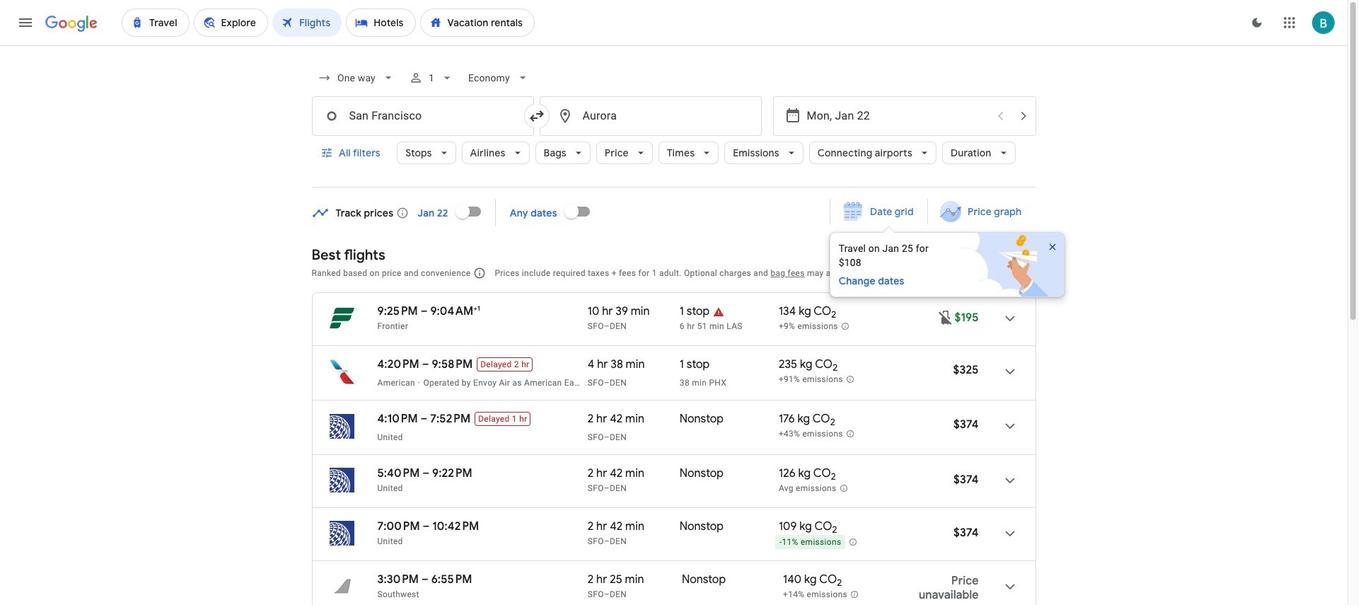 Task type: locate. For each thing, give the bounding box(es) containing it.
learn more about tracked prices image
[[397, 206, 409, 219]]

0 vertical spatial 1 stop flight. element
[[680, 304, 710, 321]]

close image
[[1047, 241, 1058, 253]]

nonstop flight. element for total duration 2 hr 25 min. element on the bottom
[[682, 573, 726, 589]]

Departure time: 4:20 PM. text field
[[378, 357, 420, 372]]

swap origin and destination. image
[[528, 108, 545, 125]]

2 374 us dollars text field from the top
[[954, 526, 979, 540]]

Arrival time: 7:52 PM. text field
[[430, 412, 471, 426]]

0 vertical spatial total duration 2 hr 42 min. element
[[588, 412, 680, 432]]

0 vertical spatial 374 us dollars text field
[[954, 473, 979, 487]]

main content
[[312, 194, 1080, 605]]

total duration 10 hr 39 min. element
[[588, 304, 680, 321]]

nonstop flight. element for 1st total duration 2 hr 42 min. element from the top
[[680, 412, 724, 432]]

325 US dollars text field
[[954, 363, 979, 377]]

None field
[[312, 65, 401, 91], [463, 65, 536, 91], [312, 65, 401, 91], [463, 65, 536, 91]]

1 stop flight. element
[[680, 304, 710, 321], [680, 357, 710, 377]]

374 us dollars text field left flight details. leaves san francisco international airport (sfo) at 5:40 pm on monday, january 22 and arrives at denver international airport at 9:22 pm on monday, january 22. image
[[954, 473, 979, 487]]

1 374 us dollars text field from the top
[[954, 473, 979, 487]]

nonstop flight. element
[[680, 412, 724, 432], [680, 466, 724, 483], [680, 519, 724, 536], [682, 573, 726, 589]]

leaves san francisco international airport (sfo) at 7:00 pm on monday, january 22 and arrives at denver international airport at 10:42 pm on monday, january 22. element
[[378, 519, 479, 534]]

374 US dollars text field
[[954, 473, 979, 487], [954, 526, 979, 540]]

3 total duration 2 hr 42 min. element from the top
[[588, 519, 680, 536]]

1 vertical spatial 374 us dollars text field
[[954, 526, 979, 540]]

Arrival time: 9:22 PM. text field
[[432, 466, 473, 481]]

flight details. leaves san francisco international airport (sfo) at 4:10 pm on monday, january 22 and arrives at denver international airport at 7:52 pm on monday, january 22. image
[[993, 409, 1027, 443]]

374 us dollars text field left flight details. leaves san francisco international airport (sfo) at 7:00 pm on monday, january 22 and arrives at denver international airport at 10:42 pm on monday, january 22. icon
[[954, 526, 979, 540]]

None text field
[[312, 96, 534, 136], [540, 96, 762, 136], [312, 96, 534, 136], [540, 96, 762, 136]]

374 us dollars text field for flight details. leaves san francisco international airport (sfo) at 5:40 pm on monday, january 22 and arrives at denver international airport at 9:22 pm on monday, january 22. image
[[954, 473, 979, 487]]

2 total duration 2 hr 42 min. element from the top
[[588, 466, 680, 483]]

Departure time: 4:10 PM. text field
[[378, 412, 418, 426]]

1 vertical spatial 1 stop flight. element
[[680, 357, 710, 377]]

leaves san francisco international airport (sfo) at 5:40 pm on monday, january 22 and arrives at denver international airport at 9:22 pm on monday, january 22. element
[[378, 466, 473, 481]]

Departure time: 7:00 PM. text field
[[378, 519, 420, 534]]

None search field
[[312, 61, 1036, 188]]

Arrival time: 6:55 PM. text field
[[431, 573, 472, 587]]

total duration 4 hr 38 min. element
[[588, 357, 680, 377]]

flight details. leaves san francisco international airport (sfo) at 5:40 pm on monday, january 22 and arrives at denver international airport at 9:22 pm on monday, january 22. image
[[993, 464, 1027, 498]]

1 vertical spatial total duration 2 hr 42 min. element
[[588, 466, 680, 483]]

total duration 2 hr 25 min. element
[[588, 573, 682, 589]]

leaves san francisco international airport (sfo) at 4:10 pm on monday, january 22 and arrives at denver international airport at 7:52 pm on monday, january 22. element
[[378, 412, 471, 426]]

Departure time: 5:40 PM. text field
[[378, 466, 420, 481]]

nonstop flight. element for total duration 2 hr 42 min. element associated with leaves san francisco international airport (sfo) at 5:40 pm on monday, january 22 and arrives at denver international airport at 9:22 pm on monday, january 22. element
[[680, 466, 724, 483]]

total duration 2 hr 42 min. element for leaves san francisco international airport (sfo) at 5:40 pm on monday, january 22 and arrives at denver international airport at 9:22 pm on monday, january 22. element
[[588, 466, 680, 483]]

Arrival time: 10:42 PM. text field
[[433, 519, 479, 534]]

leaves san francisco international airport (sfo) at 9:25 pm on monday, january 22 and arrives at denver international airport at 9:04 am on tuesday, january 23. element
[[378, 304, 481, 318]]

total duration 2 hr 42 min. element
[[588, 412, 680, 432], [588, 466, 680, 483], [588, 519, 680, 536]]

Departure time: 9:25 PM. text field
[[378, 304, 418, 318]]

2 vertical spatial total duration 2 hr 42 min. element
[[588, 519, 680, 536]]



Task type: describe. For each thing, give the bounding box(es) containing it.
this price for this flight doesn't include overhead bin access. if you need a carry-on bag, use the bags filter to update prices. image
[[938, 309, 955, 326]]

Arrival time: 9:04 AM on  Tuesday, January 23. text field
[[431, 304, 481, 318]]

374 US dollars text field
[[954, 418, 979, 432]]

flight details. leaves san francisco international airport (sfo) at 9:25 pm on monday, january 22 and arrives at denver international airport at 9:04 am on tuesday, january 23. image
[[993, 301, 1027, 335]]

total duration 2 hr 42 min. element for 'leaves san francisco international airport (sfo) at 7:00 pm on monday, january 22 and arrives at denver international airport at 10:42 pm on monday, january 22.' element on the bottom left of the page
[[588, 519, 680, 536]]

loading results progress bar
[[0, 45, 1348, 48]]

leaves san francisco international airport (sfo) at 4:20 pm on monday, january 22 and arrives at denver international airport at 9:58 pm on monday, january 22. element
[[378, 357, 473, 372]]

2 1 stop flight. element from the top
[[680, 357, 710, 377]]

change appearance image
[[1241, 6, 1275, 40]]

Departure time: 3:30 PM. text field
[[378, 573, 419, 587]]

find the best price region
[[312, 194, 1080, 297]]

1 1 stop flight. element from the top
[[680, 304, 710, 321]]

195 US dollars text field
[[955, 311, 979, 325]]

main menu image
[[17, 14, 34, 31]]

flight details. leaves san francisco international airport (sfo) at 7:00 pm on monday, january 22 and arrives at denver international airport at 10:42 pm on monday, january 22. image
[[993, 517, 1027, 551]]

flight details. leaves san francisco international airport (sfo) at 3:30 pm on monday, january 22 and arrives at denver international airport at 6:55 pm on monday, january 22. image
[[993, 570, 1027, 604]]

flight details. leaves san francisco international airport (sfo) at 4:20 pm on monday, january 22 and arrives at denver international airport at 9:58 pm on monday, january 22. image
[[993, 355, 1027, 389]]

Departure text field
[[807, 97, 988, 135]]

1 total duration 2 hr 42 min. element from the top
[[588, 412, 680, 432]]

374 us dollars text field for flight details. leaves san francisco international airport (sfo) at 7:00 pm on monday, january 22 and arrives at denver international airport at 10:42 pm on monday, january 22. icon
[[954, 526, 979, 540]]

leaves san francisco international airport (sfo) at 3:30 pm on monday, january 22 and arrives at denver international airport at 6:55 pm on monday, january 22. element
[[378, 573, 472, 587]]

Arrival time: 9:58 PM. text field
[[432, 357, 473, 372]]

learn more about ranking image
[[474, 267, 486, 280]]

nonstop flight. element for total duration 2 hr 42 min. element associated with 'leaves san francisco international airport (sfo) at 7:00 pm on monday, january 22 and arrives at denver international airport at 10:42 pm on monday, january 22.' element on the bottom left of the page
[[680, 519, 724, 536]]



Task type: vqa. For each thing, say whether or not it's contained in the screenshot.
the bottommost "app"
no



